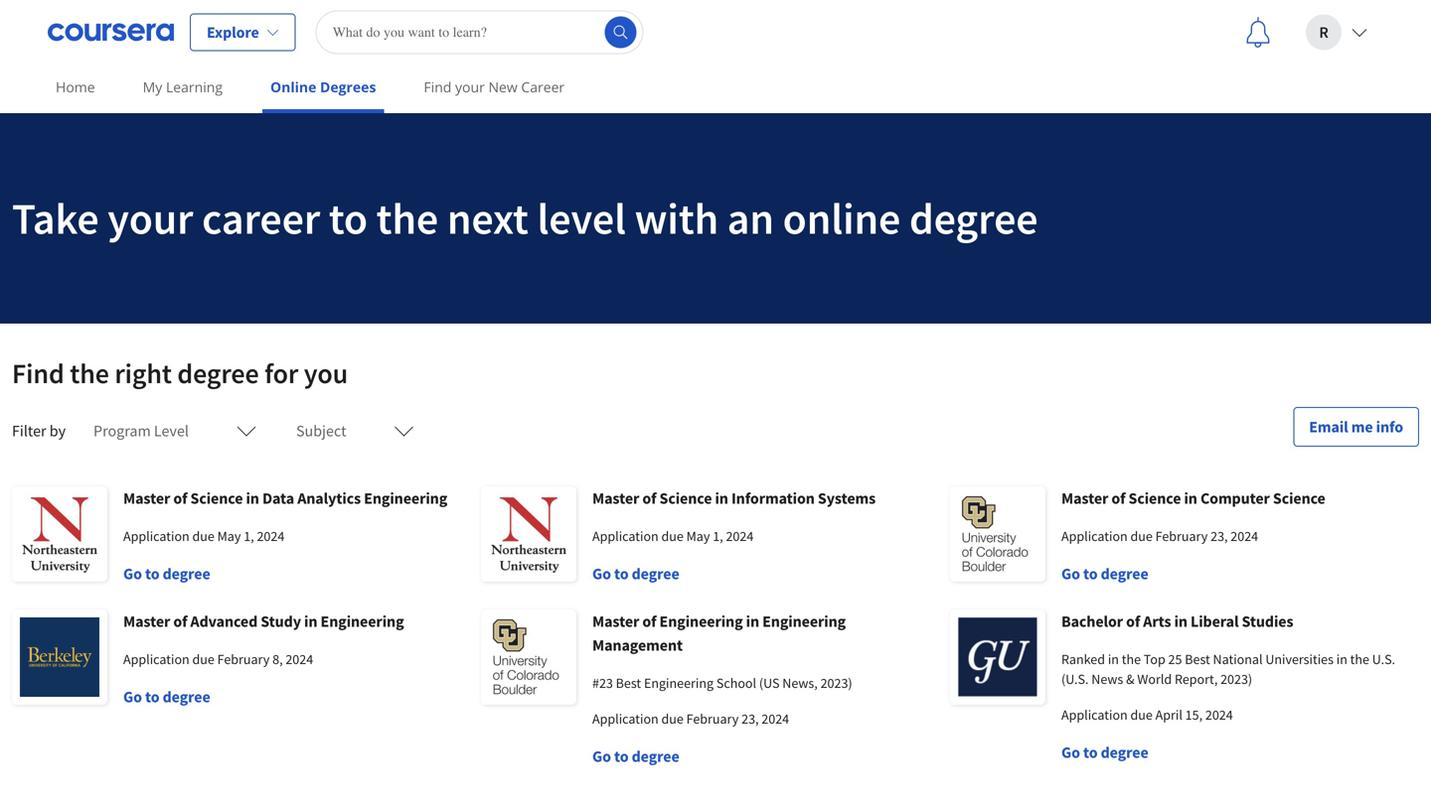 Task type: locate. For each thing, give the bounding box(es) containing it.
career
[[521, 78, 565, 96]]

my learning
[[143, 78, 223, 96]]

master for master of science in computer science
[[1061, 489, 1108, 509]]

0 horizontal spatial may
[[217, 528, 241, 546]]

0 horizontal spatial northeastern university image
[[12, 487, 107, 582]]

1 horizontal spatial application due may 1, 2024
[[592, 528, 754, 546]]

0 horizontal spatial your
[[108, 191, 193, 246]]

analytics
[[297, 489, 361, 509]]

application for master of science in information systems
[[592, 528, 659, 546]]

the
[[376, 191, 438, 246], [70, 356, 109, 391], [1122, 651, 1141, 669], [1350, 651, 1369, 669]]

1, for data
[[244, 528, 254, 546]]

due for in
[[192, 651, 214, 669]]

0 vertical spatial find
[[424, 78, 452, 96]]

science left computer
[[1129, 489, 1181, 509]]

find
[[424, 78, 452, 96], [12, 356, 64, 391]]

application for master of advanced study in engineering
[[123, 651, 190, 669]]

0 vertical spatial university of colorado boulder image
[[950, 487, 1046, 582]]

your left the new
[[455, 78, 485, 96]]

science for computer
[[1129, 489, 1181, 509]]

science left information on the right bottom of page
[[659, 489, 712, 509]]

program
[[93, 421, 151, 441]]

application
[[123, 528, 190, 546], [592, 528, 659, 546], [1061, 528, 1128, 546], [123, 651, 190, 669], [1061, 707, 1128, 725], [592, 711, 659, 728]]

due for computer
[[1130, 528, 1153, 546]]

may down master of science in data analytics engineering
[[217, 528, 241, 546]]

february down master of science in computer science on the right
[[1155, 528, 1208, 546]]

0 horizontal spatial 1,
[[244, 528, 254, 546]]

go to degree for master of science in information systems
[[592, 565, 679, 584]]

your right the take
[[108, 191, 193, 246]]

1 vertical spatial 23,
[[742, 711, 759, 728]]

due up advanced
[[192, 528, 214, 546]]

email
[[1309, 417, 1348, 437]]

in up school
[[746, 612, 759, 632]]

ranked in the top 25 best national universities in the u.s. (u.s. news & world report, 2023)
[[1061, 651, 1395, 689]]

23,
[[1211, 528, 1228, 546], [742, 711, 759, 728]]

may
[[217, 528, 241, 546], [686, 528, 710, 546]]

2023) down national
[[1221, 671, 1252, 689]]

1 northeastern university image from the left
[[12, 487, 107, 582]]

take
[[12, 191, 99, 246]]

find for find your new career
[[424, 78, 452, 96]]

1 horizontal spatial your
[[455, 78, 485, 96]]

2023) right news,
[[820, 675, 852, 693]]

find your new career link
[[416, 65, 573, 109]]

your
[[455, 78, 485, 96], [108, 191, 193, 246]]

2 northeastern university image from the left
[[481, 487, 576, 582]]

master of advanced study in engineering
[[123, 612, 404, 632]]

1, down the master of science in information systems
[[713, 528, 723, 546]]

1, down master of science in data analytics engineering
[[244, 528, 254, 546]]

engineering down management
[[644, 675, 714, 693]]

1 science from the left
[[190, 489, 243, 509]]

1 vertical spatial your
[[108, 191, 193, 246]]

#23 best engineering school (us news, 2023)
[[592, 675, 852, 693]]

2024 right 8,
[[286, 651, 313, 669]]

university of colorado boulder image for master of engineering in engineering management
[[481, 610, 576, 706]]

february left 8,
[[217, 651, 270, 669]]

1 horizontal spatial best
[[1185, 651, 1210, 669]]

1 may from the left
[[217, 528, 241, 546]]

2 application due may 1, 2024 from the left
[[592, 528, 754, 546]]

the left u.s.
[[1350, 651, 1369, 669]]

master for master of advanced study in engineering
[[123, 612, 170, 632]]

0 horizontal spatial february
[[217, 651, 270, 669]]

right
[[115, 356, 172, 391]]

university of colorado boulder image
[[950, 487, 1046, 582], [481, 610, 576, 706]]

find the right degree for you
[[12, 356, 348, 391]]

1 horizontal spatial application due february 23, 2024
[[1061, 528, 1258, 546]]

2024 down (us
[[762, 711, 789, 728]]

0 horizontal spatial 23,
[[742, 711, 759, 728]]

may down the master of science in information systems
[[686, 528, 710, 546]]

best up report,
[[1185, 651, 1210, 669]]

go
[[123, 565, 142, 584], [592, 565, 611, 584], [1061, 565, 1080, 584], [123, 688, 142, 708], [1061, 743, 1080, 763], [592, 747, 611, 767]]

my learning link
[[135, 65, 231, 109]]

science
[[190, 489, 243, 509], [659, 489, 712, 509], [1129, 489, 1181, 509], [1273, 489, 1326, 509]]

your for new
[[455, 78, 485, 96]]

news,
[[782, 675, 818, 693]]

1 horizontal spatial find
[[424, 78, 452, 96]]

go to degree up management
[[592, 565, 679, 584]]

0 horizontal spatial application due february 23, 2024
[[592, 711, 789, 728]]

1 horizontal spatial 1,
[[713, 528, 723, 546]]

go to degree up advanced
[[123, 565, 210, 584]]

home link
[[48, 65, 103, 109]]

university of california, berkeley image
[[12, 610, 107, 706]]

1 vertical spatial application due february 23, 2024
[[592, 711, 789, 728]]

engineering
[[364, 489, 447, 509], [321, 612, 404, 632], [659, 612, 743, 632], [762, 612, 846, 632], [644, 675, 714, 693]]

23, down school
[[742, 711, 759, 728]]

0 vertical spatial your
[[455, 78, 485, 96]]

bachelor
[[1061, 612, 1123, 632]]

of for master of advanced study in engineering
[[173, 612, 187, 632]]

february down #23 best engineering school (us news, 2023)
[[686, 711, 739, 728]]

career
[[202, 191, 320, 246]]

take your career to the next level with an online degree
[[12, 191, 1038, 246]]

1 vertical spatial best
[[616, 675, 641, 693]]

in left u.s.
[[1336, 651, 1348, 669]]

management
[[592, 636, 683, 656]]

of for master of engineering in engineering management
[[642, 612, 656, 632]]

go to degree down application due february 8, 2024
[[123, 688, 210, 708]]

best right #23
[[616, 675, 641, 693]]

1 1, from the left
[[244, 528, 254, 546]]

in left information on the right bottom of page
[[715, 489, 728, 509]]

news
[[1092, 671, 1123, 689]]

2 may from the left
[[686, 528, 710, 546]]

0 horizontal spatial 2023)
[[820, 675, 852, 693]]

2 science from the left
[[659, 489, 712, 509]]

due down #23 best engineering school (us news, 2023)
[[661, 711, 684, 728]]

go to degree down application due april 15, 2024
[[1061, 743, 1149, 763]]

2024 down data
[[257, 528, 285, 546]]

3 science from the left
[[1129, 489, 1181, 509]]

application due february 23, 2024
[[1061, 528, 1258, 546], [592, 711, 789, 728]]

master of science in computer science
[[1061, 489, 1326, 509]]

application due may 1, 2024 down data
[[123, 528, 285, 546]]

program level button
[[82, 407, 268, 455]]

in
[[246, 489, 259, 509], [715, 489, 728, 509], [1184, 489, 1197, 509], [304, 612, 317, 632], [746, 612, 759, 632], [1174, 612, 1188, 632], [1108, 651, 1119, 669], [1336, 651, 1348, 669]]

2 1, from the left
[[713, 528, 723, 546]]

of inside the master of engineering in engineering management
[[642, 612, 656, 632]]

application due february 23, 2024 down master of science in computer science on the right
[[1061, 528, 1258, 546]]

1 horizontal spatial 23,
[[1211, 528, 1228, 546]]

universities
[[1265, 651, 1334, 669]]

1 horizontal spatial northeastern university image
[[481, 487, 576, 582]]

level
[[154, 421, 189, 441]]

master inside the master of engineering in engineering management
[[592, 612, 639, 632]]

0 horizontal spatial best
[[616, 675, 641, 693]]

study
[[261, 612, 301, 632]]

master of engineering in engineering management
[[592, 612, 846, 656]]

1 horizontal spatial university of colorado boulder image
[[950, 487, 1046, 582]]

1 horizontal spatial february
[[686, 711, 739, 728]]

application due may 1, 2024 down the master of science in information systems
[[592, 528, 754, 546]]

science for data
[[190, 489, 243, 509]]

0 horizontal spatial application due may 1, 2024
[[123, 528, 285, 546]]

due down master of science in computer science on the right
[[1130, 528, 1153, 546]]

(us
[[759, 675, 780, 693]]

2 horizontal spatial february
[[1155, 528, 1208, 546]]

application due april 15, 2024
[[1061, 707, 1233, 725]]

online
[[270, 78, 316, 96]]

application due february 23, 2024 down #23 best engineering school (us news, 2023)
[[592, 711, 789, 728]]

None search field
[[316, 10, 644, 54]]

2023) inside ranked in the top 25 best national universities in the u.s. (u.s. news & world report, 2023)
[[1221, 671, 1252, 689]]

find left the new
[[424, 78, 452, 96]]

1 vertical spatial find
[[12, 356, 64, 391]]

in left computer
[[1184, 489, 1197, 509]]

2024 for computer
[[1231, 528, 1258, 546]]

2024 down the master of science in information systems
[[726, 528, 754, 546]]

filter by
[[12, 421, 66, 441]]

0 vertical spatial application due february 23, 2024
[[1061, 528, 1258, 546]]

4 science from the left
[[1273, 489, 1326, 509]]

2024 for information
[[726, 528, 754, 546]]

application for master of science in computer science
[[1061, 528, 1128, 546]]

go to degree up bachelor
[[1061, 565, 1149, 584]]

science left data
[[190, 489, 243, 509]]

subject
[[296, 421, 346, 441]]

the left next
[[376, 191, 438, 246]]

you
[[304, 356, 348, 391]]

1,
[[244, 528, 254, 546], [713, 528, 723, 546]]

due
[[192, 528, 214, 546], [661, 528, 684, 546], [1130, 528, 1153, 546], [192, 651, 214, 669], [1130, 707, 1153, 725], [661, 711, 684, 728]]

master
[[123, 489, 170, 509], [592, 489, 639, 509], [1061, 489, 1108, 509], [123, 612, 170, 632], [592, 612, 639, 632]]

0 vertical spatial best
[[1185, 651, 1210, 669]]

go to degree
[[123, 565, 210, 584], [592, 565, 679, 584], [1061, 565, 1149, 584], [123, 688, 210, 708], [1061, 743, 1149, 763], [592, 747, 679, 767]]

25
[[1168, 651, 1182, 669]]

due left april
[[1130, 707, 1153, 725]]

0 vertical spatial february
[[1155, 528, 1208, 546]]

science right computer
[[1273, 489, 1326, 509]]

february
[[1155, 528, 1208, 546], [217, 651, 270, 669], [686, 711, 739, 728]]

2024
[[257, 528, 285, 546], [726, 528, 754, 546], [1231, 528, 1258, 546], [286, 651, 313, 669], [1205, 707, 1233, 725], [762, 711, 789, 728]]

filter
[[12, 421, 46, 441]]

0 horizontal spatial university of colorado boulder image
[[481, 610, 576, 706]]

due down advanced
[[192, 651, 214, 669]]

february for science
[[1155, 528, 1208, 546]]

data
[[262, 489, 294, 509]]

23, down computer
[[1211, 528, 1228, 546]]

of for master of science in information systems
[[642, 489, 656, 509]]

1 vertical spatial february
[[217, 651, 270, 669]]

master for master of engineering in engineering management
[[592, 612, 639, 632]]

application due may 1, 2024 for information
[[592, 528, 754, 546]]

due down the master of science in information systems
[[661, 528, 684, 546]]

to
[[329, 191, 368, 246], [145, 565, 160, 584], [614, 565, 629, 584], [1083, 565, 1098, 584], [145, 688, 160, 708], [1083, 743, 1098, 763], [614, 747, 629, 767]]

1 horizontal spatial may
[[686, 528, 710, 546]]

2024 down computer
[[1231, 528, 1258, 546]]

1 vertical spatial university of colorado boulder image
[[481, 610, 576, 706]]

1 horizontal spatial 2023)
[[1221, 671, 1252, 689]]

degree
[[909, 191, 1038, 246], [177, 356, 259, 391], [163, 565, 210, 584], [632, 565, 679, 584], [1101, 565, 1149, 584], [163, 688, 210, 708], [1101, 743, 1149, 763], [632, 747, 679, 767]]

1 application due may 1, 2024 from the left
[[123, 528, 285, 546]]

find up filter by
[[12, 356, 64, 391]]

best
[[1185, 651, 1210, 669], [616, 675, 641, 693]]

go for master of science in information systems
[[592, 565, 611, 584]]

0 horizontal spatial find
[[12, 356, 64, 391]]

northeastern university image
[[12, 487, 107, 582], [481, 487, 576, 582]]



Task type: describe. For each thing, give the bounding box(es) containing it.
national
[[1213, 651, 1263, 669]]

application for master of science in data analytics engineering
[[123, 528, 190, 546]]

online degrees link
[[262, 65, 384, 113]]

email me info
[[1309, 417, 1403, 437]]

systems
[[818, 489, 876, 509]]

university of colorado boulder image for master of science in computer science
[[950, 487, 1046, 582]]

by
[[49, 421, 66, 441]]

r button
[[1290, 0, 1383, 64]]

master of science in information systems
[[592, 489, 876, 509]]

engineering up news,
[[762, 612, 846, 632]]

application due may 1, 2024 for data
[[123, 528, 285, 546]]

application due february 8, 2024
[[123, 651, 313, 669]]

degrees
[[320, 78, 376, 96]]

science for information
[[659, 489, 712, 509]]

may for data
[[217, 528, 241, 546]]

arts
[[1143, 612, 1171, 632]]

u.s.
[[1372, 651, 1395, 669]]

0 vertical spatial 23,
[[1211, 528, 1228, 546]]

go for master of science in computer science
[[1061, 565, 1080, 584]]

go to degree for master of advanced study in engineering
[[123, 688, 210, 708]]

bachelor of arts in liberal studies
[[1061, 612, 1293, 632]]

in up news
[[1108, 651, 1119, 669]]

&
[[1126, 671, 1135, 689]]

for
[[264, 356, 298, 391]]

2 vertical spatial february
[[686, 711, 739, 728]]

explore button
[[190, 13, 296, 51]]

due for information
[[661, 528, 684, 546]]

april
[[1155, 707, 1183, 725]]

go for master of science in data analytics engineering
[[123, 565, 142, 584]]

level
[[537, 191, 626, 246]]

best inside ranked in the top 25 best national universities in the u.s. (u.s. news & world report, 2023)
[[1185, 651, 1210, 669]]

go to degree for master of science in data analytics engineering
[[123, 565, 210, 584]]

computer
[[1201, 489, 1270, 509]]

georgetown university image
[[950, 610, 1046, 706]]

subject button
[[284, 407, 426, 455]]

top
[[1144, 651, 1166, 669]]

go to degree for master of science in computer science
[[1061, 565, 1149, 584]]

your for career
[[108, 191, 193, 246]]

northeastern university image for master of science in information systems
[[481, 487, 576, 582]]

master for master of science in data analytics engineering
[[123, 489, 170, 509]]

of for master of science in data analytics engineering
[[173, 489, 187, 509]]

1, for information
[[713, 528, 723, 546]]

engineering right analytics
[[364, 489, 447, 509]]

february for advanced
[[217, 651, 270, 669]]

home
[[56, 78, 95, 96]]

find your new career
[[424, 78, 565, 96]]

r
[[1319, 22, 1328, 42]]

next
[[447, 191, 528, 246]]

world
[[1137, 671, 1172, 689]]

engineering up #23 best engineering school (us news, 2023)
[[659, 612, 743, 632]]

my
[[143, 78, 162, 96]]

What do you want to learn? text field
[[316, 10, 644, 54]]

information
[[731, 489, 815, 509]]

coursera image
[[48, 16, 174, 48]]

2024 for in
[[286, 651, 313, 669]]

in inside the master of engineering in engineering management
[[746, 612, 759, 632]]

northeastern university image for master of science in data analytics engineering
[[12, 487, 107, 582]]

program level
[[93, 421, 189, 441]]

engineering right study
[[321, 612, 404, 632]]

the up &
[[1122, 651, 1141, 669]]

2024 for data
[[257, 528, 285, 546]]

ranked
[[1061, 651, 1105, 669]]

master of science in data analytics engineering
[[123, 489, 447, 509]]

in right study
[[304, 612, 317, 632]]

new
[[488, 78, 518, 96]]

in right the arts
[[1174, 612, 1188, 632]]

info
[[1376, 417, 1403, 437]]

email me info button
[[1293, 407, 1419, 447]]

go for master of advanced study in engineering
[[123, 688, 142, 708]]

2024 right 15,
[[1205, 707, 1233, 725]]

me
[[1351, 417, 1373, 437]]

online
[[783, 191, 901, 246]]

8,
[[272, 651, 283, 669]]

school
[[716, 675, 756, 693]]

15,
[[1185, 707, 1203, 725]]

explore
[[207, 22, 259, 42]]

with
[[635, 191, 719, 246]]

online degrees
[[270, 78, 376, 96]]

of for bachelor of arts in liberal studies
[[1126, 612, 1140, 632]]

(u.s.
[[1061, 671, 1089, 689]]

#23
[[592, 675, 613, 693]]

go to degree down #23
[[592, 747, 679, 767]]

learning
[[166, 78, 223, 96]]

liberal
[[1191, 612, 1239, 632]]

the left right
[[70, 356, 109, 391]]

master for master of science in information systems
[[592, 489, 639, 509]]

due for data
[[192, 528, 214, 546]]

in left data
[[246, 489, 259, 509]]

advanced
[[190, 612, 258, 632]]

find for find the right degree for you
[[12, 356, 64, 391]]

report,
[[1175, 671, 1218, 689]]

studies
[[1242, 612, 1293, 632]]

may for information
[[686, 528, 710, 546]]

of for master of science in computer science
[[1112, 489, 1125, 509]]

an
[[727, 191, 774, 246]]



Task type: vqa. For each thing, say whether or not it's contained in the screenshot.
Explore popup button
yes



